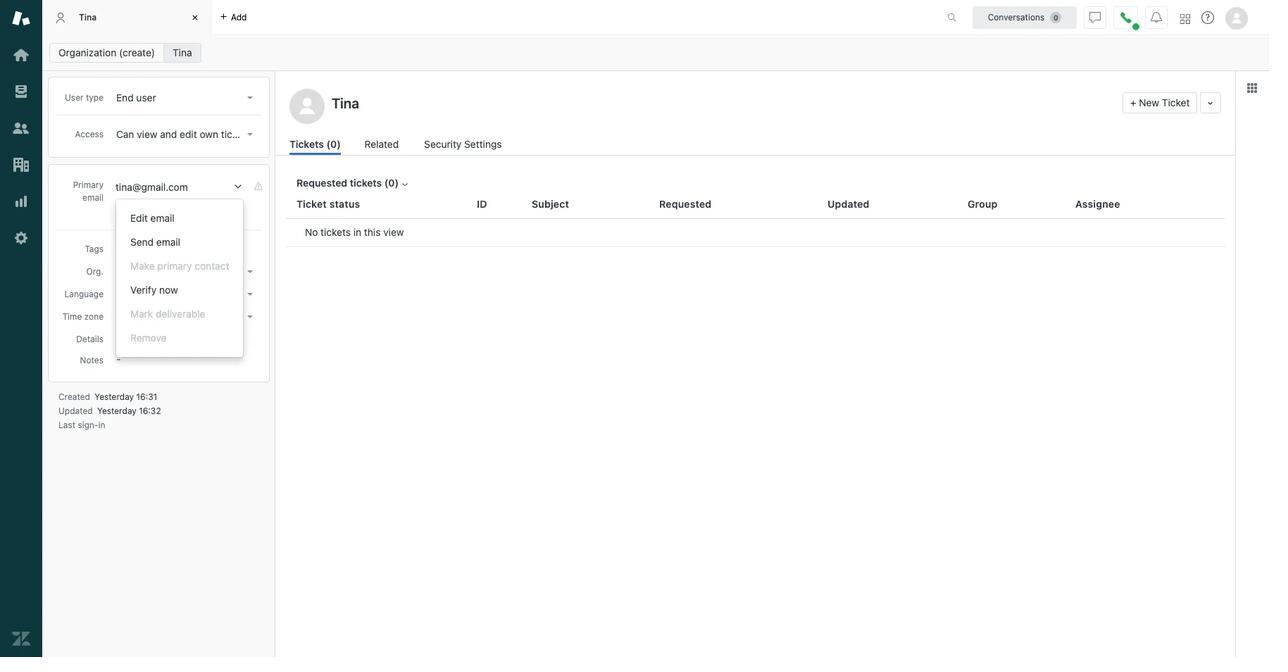 Task type: describe. For each thing, give the bounding box(es) containing it.
add inside add "popup button"
[[231, 12, 247, 22]]

1 vertical spatial (0)
[[385, 177, 399, 189]]

end user
[[116, 92, 156, 104]]

tickets (0) link
[[290, 137, 341, 155]]

own
[[200, 128, 218, 140]]

tina tab
[[42, 0, 211, 35]]

+ new ticket
[[1131, 97, 1190, 108]]

edit
[[130, 212, 148, 224]]

mark deliverable
[[130, 308, 205, 320]]

notifications image
[[1151, 12, 1162, 23]]

verify
[[130, 284, 157, 296]]

view inside button
[[137, 128, 157, 140]]

time
[[62, 311, 82, 322]]

zone
[[84, 311, 104, 322]]

settings
[[464, 138, 502, 150]]

get help image
[[1202, 11, 1215, 24]]

now
[[159, 284, 178, 296]]

zendesk support image
[[12, 9, 30, 27]]

- field
[[113, 240, 259, 256]]

verify now
[[130, 284, 178, 296]]

views image
[[12, 82, 30, 101]]

updated inside created yesterday 16:31 updated yesterday 16:32 last sign-in
[[58, 406, 93, 416]]

make primary contact
[[130, 260, 229, 272]]

type
[[86, 92, 104, 103]]

+ for + add contact
[[116, 207, 122, 219]]

remove
[[130, 332, 167, 344]]

english (united states) button
[[112, 285, 259, 304]]

subject
[[532, 198, 569, 210]]

tags
[[85, 244, 104, 254]]

access
[[75, 129, 104, 139]]

edit email
[[130, 212, 175, 224]]

+ new ticket button
[[1123, 92, 1198, 113]]

related
[[365, 138, 399, 150]]

get started image
[[12, 46, 30, 64]]

organization
[[58, 46, 116, 58]]

organizations image
[[12, 156, 30, 174]]

+ for + new ticket
[[1131, 97, 1137, 108]]

in inside grid
[[354, 226, 362, 238]]

conversations button
[[973, 6, 1077, 29]]

status
[[330, 198, 360, 210]]

deliverable
[[156, 308, 205, 320]]

primary email
[[73, 180, 104, 203]]

end
[[116, 92, 134, 104]]

english (united states)
[[116, 288, 221, 300]]

0 vertical spatial (0)
[[327, 138, 341, 150]]

send
[[130, 236, 154, 248]]

requested for requested
[[659, 198, 712, 210]]

can view and edit own tickets only button
[[112, 125, 273, 144]]

main element
[[0, 0, 42, 657]]

add button
[[211, 0, 255, 35]]

security
[[424, 138, 462, 150]]

and
[[160, 128, 177, 140]]

edit
[[180, 128, 197, 140]]

1 horizontal spatial updated
[[828, 198, 870, 210]]

primary
[[73, 180, 104, 190]]

close image
[[188, 11, 202, 25]]

mark
[[130, 308, 153, 320]]

arrow down image for user type
[[247, 97, 253, 99]]

16:32
[[139, 406, 161, 416]]

sign-
[[78, 420, 98, 430]]

tina link
[[164, 43, 201, 63]]

3 arrow down image from the top
[[247, 316, 253, 318]]

email for primary email
[[82, 192, 104, 203]]

group
[[968, 198, 998, 210]]

tickets for no tickets in this view
[[321, 226, 351, 238]]

arrow down image for english (united states)
[[247, 293, 253, 296]]

ticket inside button
[[1162, 97, 1190, 108]]

tickets
[[290, 138, 324, 150]]

+ add contact
[[116, 207, 179, 219]]

assignee
[[1076, 198, 1121, 210]]

organization (create)
[[58, 46, 155, 58]]

organization (create) button
[[49, 43, 164, 63]]

user
[[65, 92, 84, 103]]



Task type: locate. For each thing, give the bounding box(es) containing it.
0 horizontal spatial contact
[[144, 207, 179, 219]]

tina inside tab
[[79, 12, 97, 22]]

arrow down image inside end user button
[[247, 97, 253, 99]]

arrow down image left the only
[[247, 133, 253, 136]]

tina
[[79, 12, 97, 22], [173, 46, 192, 58]]

grid
[[275, 190, 1236, 657]]

can view and edit own tickets only
[[116, 128, 273, 140]]

related link
[[365, 137, 401, 155]]

1 vertical spatial +
[[116, 207, 122, 219]]

(create)
[[119, 46, 155, 58]]

ticket right new
[[1162, 97, 1190, 108]]

tabs tab list
[[42, 0, 933, 35]]

user
[[136, 92, 156, 104]]

email for edit email
[[151, 212, 175, 224]]

created
[[58, 392, 90, 402]]

1 arrow down image from the top
[[247, 133, 253, 136]]

0 horizontal spatial tina
[[79, 12, 97, 22]]

view right this
[[383, 226, 404, 238]]

security settings
[[424, 138, 502, 150]]

0 horizontal spatial view
[[137, 128, 157, 140]]

yesterday
[[95, 392, 134, 402], [97, 406, 137, 416]]

time zone
[[62, 311, 104, 322]]

customers image
[[12, 119, 30, 137]]

requested
[[297, 177, 347, 189], [659, 198, 712, 210]]

1 horizontal spatial add
[[231, 12, 247, 22]]

no
[[305, 226, 318, 238]]

tickets
[[221, 128, 251, 140], [350, 177, 382, 189], [321, 226, 351, 238]]

in
[[354, 226, 362, 238], [98, 420, 105, 430]]

ticket inside grid
[[297, 198, 327, 210]]

+
[[1131, 97, 1137, 108], [116, 207, 122, 219]]

no tickets in this view
[[305, 226, 404, 238]]

last
[[58, 420, 75, 430]]

0 vertical spatial yesterday
[[95, 392, 134, 402]]

primary
[[157, 260, 192, 272]]

0 horizontal spatial add
[[124, 207, 142, 219]]

email up the primary at the left top of page
[[156, 236, 180, 248]]

16:31
[[136, 392, 157, 402]]

tina up organization
[[79, 12, 97, 22]]

1 vertical spatial contact
[[195, 260, 229, 272]]

0 horizontal spatial in
[[98, 420, 105, 430]]

tina inside secondary element
[[173, 46, 192, 58]]

id
[[477, 198, 487, 210]]

1 vertical spatial requested
[[659, 198, 712, 210]]

1 horizontal spatial (0)
[[385, 177, 399, 189]]

email down the "primary" at the left of page
[[82, 192, 104, 203]]

email inside primary email
[[82, 192, 104, 203]]

2 vertical spatial email
[[156, 236, 180, 248]]

(0) down related link on the top left of page
[[385, 177, 399, 189]]

1 horizontal spatial in
[[354, 226, 362, 238]]

view left and
[[137, 128, 157, 140]]

0 horizontal spatial ticket
[[297, 198, 327, 210]]

0 vertical spatial add
[[231, 12, 247, 22]]

add
[[231, 12, 247, 22], [124, 207, 142, 219]]

zendesk image
[[12, 630, 30, 648]]

add right close image
[[231, 12, 247, 22]]

+ left edit
[[116, 207, 122, 219]]

email
[[82, 192, 104, 203], [151, 212, 175, 224], [156, 236, 180, 248]]

arrow down image for org.
[[247, 271, 253, 273]]

2 vertical spatial arrow down image
[[247, 316, 253, 318]]

end user button
[[112, 88, 259, 108]]

this
[[364, 226, 381, 238]]

2 arrow down image from the top
[[247, 293, 253, 296]]

1 horizontal spatial ticket
[[1162, 97, 1190, 108]]

0 vertical spatial contact
[[144, 207, 179, 219]]

contact
[[144, 207, 179, 219], [195, 260, 229, 272]]

arrow down image for can view and edit own tickets only
[[247, 133, 253, 136]]

0 vertical spatial tickets
[[221, 128, 251, 140]]

secondary element
[[42, 39, 1270, 67]]

1 horizontal spatial contact
[[195, 260, 229, 272]]

contact for make primary contact
[[195, 260, 229, 272]]

contact up states)
[[195, 260, 229, 272]]

0 vertical spatial +
[[1131, 97, 1137, 108]]

arrow down image down the english (united states) button
[[247, 316, 253, 318]]

email right edit
[[151, 212, 175, 224]]

(united
[[152, 288, 185, 300]]

0 horizontal spatial (0)
[[327, 138, 341, 150]]

english
[[116, 288, 149, 300]]

add up the send
[[124, 207, 142, 219]]

conversations
[[988, 12, 1045, 22]]

1 vertical spatial email
[[151, 212, 175, 224]]

user type
[[65, 92, 104, 103]]

+ inside button
[[1131, 97, 1137, 108]]

details
[[76, 334, 104, 345]]

tina down close image
[[173, 46, 192, 58]]

make
[[130, 260, 155, 272]]

apps image
[[1247, 82, 1258, 94]]

ticket
[[1162, 97, 1190, 108], [297, 198, 327, 210]]

reporting image
[[12, 192, 30, 211]]

0 horizontal spatial updated
[[58, 406, 93, 416]]

in right the last
[[98, 420, 105, 430]]

email for send email
[[156, 236, 180, 248]]

1 vertical spatial in
[[98, 420, 105, 430]]

1 horizontal spatial view
[[383, 226, 404, 238]]

contact for + add contact
[[144, 207, 179, 219]]

only
[[254, 128, 273, 140]]

tina@gmail.com
[[116, 181, 188, 193]]

0 vertical spatial in
[[354, 226, 362, 238]]

(0) right tickets
[[327, 138, 341, 150]]

states)
[[188, 288, 221, 300]]

arrow down image down - field
[[247, 271, 253, 273]]

1 vertical spatial tickets
[[350, 177, 382, 189]]

None text field
[[328, 92, 1117, 113]]

zendesk products image
[[1181, 14, 1191, 24]]

arrow down image inside can view and edit own tickets only button
[[247, 133, 253, 136]]

1 vertical spatial tina
[[173, 46, 192, 58]]

arrow down image right states)
[[247, 293, 253, 296]]

contact down tina@gmail.com
[[144, 207, 179, 219]]

tickets up status
[[350, 177, 382, 189]]

1 vertical spatial add
[[124, 207, 142, 219]]

send email
[[130, 236, 180, 248]]

yesterday up the sign- at the bottom left of page
[[97, 406, 137, 416]]

created yesterday 16:31 updated yesterday 16:32 last sign-in
[[58, 392, 161, 430]]

1 horizontal spatial +
[[1131, 97, 1137, 108]]

arrow down image inside the english (united states) button
[[247, 293, 253, 296]]

grid containing ticket status
[[275, 190, 1236, 657]]

1 vertical spatial ticket
[[297, 198, 327, 210]]

1 vertical spatial updated
[[58, 406, 93, 416]]

arrow down image
[[247, 133, 253, 136], [247, 293, 253, 296], [247, 316, 253, 318]]

0 vertical spatial requested
[[297, 177, 347, 189]]

2 vertical spatial tickets
[[321, 226, 351, 238]]

1 horizontal spatial tina
[[173, 46, 192, 58]]

in left this
[[354, 226, 362, 238]]

0 horizontal spatial +
[[116, 207, 122, 219]]

view
[[137, 128, 157, 140], [383, 226, 404, 238]]

requested for requested tickets (0)
[[297, 177, 347, 189]]

arrow down image up can view and edit own tickets only
[[247, 97, 253, 99]]

button displays agent's chat status as invisible. image
[[1090, 12, 1101, 23]]

tickets inside button
[[221, 128, 251, 140]]

new
[[1140, 97, 1160, 108]]

0 horizontal spatial requested
[[297, 177, 347, 189]]

+ left new
[[1131, 97, 1137, 108]]

1 vertical spatial yesterday
[[97, 406, 137, 416]]

arrow down image
[[247, 97, 253, 99], [247, 271, 253, 273]]

0 vertical spatial tina
[[79, 12, 97, 22]]

in inside created yesterday 16:31 updated yesterday 16:32 last sign-in
[[98, 420, 105, 430]]

admin image
[[12, 229, 30, 247]]

0 vertical spatial view
[[137, 128, 157, 140]]

(0)
[[327, 138, 341, 150], [385, 177, 399, 189]]

ticket status
[[297, 198, 360, 210]]

requested tickets (0)
[[297, 177, 399, 189]]

1 vertical spatial view
[[383, 226, 404, 238]]

updated
[[828, 198, 870, 210], [58, 406, 93, 416]]

1 horizontal spatial requested
[[659, 198, 712, 210]]

0 vertical spatial arrow down image
[[247, 133, 253, 136]]

tickets for requested tickets (0)
[[350, 177, 382, 189]]

0 vertical spatial updated
[[828, 198, 870, 210]]

0 vertical spatial email
[[82, 192, 104, 203]]

2 arrow down image from the top
[[247, 271, 253, 273]]

language
[[64, 289, 104, 299]]

0 vertical spatial ticket
[[1162, 97, 1190, 108]]

notes
[[80, 355, 104, 366]]

tickets (0)
[[290, 138, 341, 150]]

ticket up no
[[297, 198, 327, 210]]

1 vertical spatial arrow down image
[[247, 293, 253, 296]]

yesterday left 16:31 at the bottom of page
[[95, 392, 134, 402]]

1 vertical spatial arrow down image
[[247, 271, 253, 273]]

tickets right the own at the left top of the page
[[221, 128, 251, 140]]

tickets right no
[[321, 226, 351, 238]]

can
[[116, 128, 134, 140]]

0 vertical spatial arrow down image
[[247, 97, 253, 99]]

security settings link
[[424, 137, 506, 155]]

1 arrow down image from the top
[[247, 97, 253, 99]]

org.
[[86, 266, 104, 277]]



Task type: vqa. For each thing, say whether or not it's contained in the screenshot.
Zendesk icon
yes



